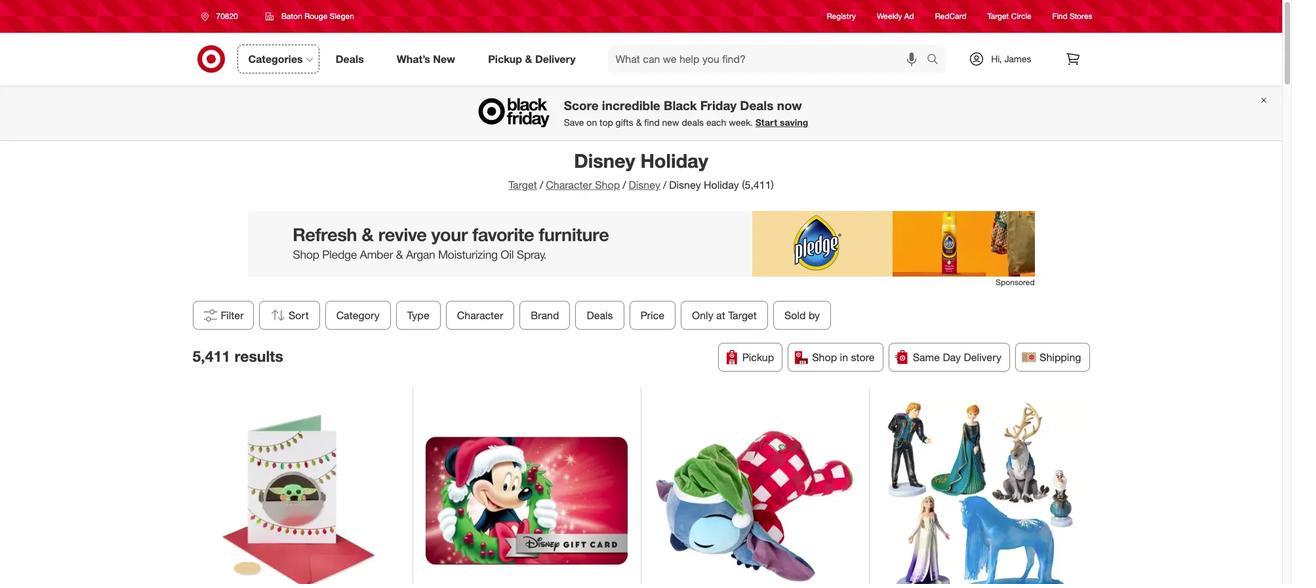 Task type: describe. For each thing, give the bounding box(es) containing it.
disney up advertisement 'region'
[[629, 178, 661, 192]]

week.
[[729, 117, 753, 128]]

store
[[851, 351, 875, 364]]

redcard
[[936, 11, 967, 21]]

(5,411)
[[742, 178, 774, 192]]

pickup & delivery link
[[477, 45, 592, 73]]

new
[[433, 52, 456, 65]]

weekly
[[877, 11, 903, 21]]

new
[[663, 117, 680, 128]]

results
[[235, 347, 283, 365]]

circle
[[1012, 11, 1032, 21]]

find stores
[[1053, 11, 1093, 21]]

2 horizontal spatial target
[[988, 11, 1010, 21]]

disney right 'disney' link
[[670, 178, 701, 192]]

same day delivery
[[913, 351, 1002, 364]]

shop inside shop in store button
[[813, 351, 837, 364]]

advertisement region
[[248, 211, 1035, 277]]

sold by
[[785, 309, 820, 322]]

brand button
[[520, 301, 570, 330]]

what's new
[[397, 52, 456, 65]]

2 / from the left
[[623, 178, 626, 192]]

top
[[600, 117, 613, 128]]

weekly ad
[[877, 11, 915, 21]]

save
[[564, 117, 584, 128]]

disney up character shop link
[[574, 149, 636, 173]]

by
[[809, 309, 820, 322]]

pickup button
[[718, 343, 783, 372]]

ad
[[905, 11, 915, 21]]

What can we help you find? suggestions appear below search field
[[608, 45, 931, 73]]

5,411 results
[[193, 347, 283, 365]]

baton
[[281, 11, 302, 21]]

disney holiday target / character shop / disney / disney holiday (5,411)
[[509, 149, 774, 192]]

1 / from the left
[[540, 178, 544, 192]]

friday
[[701, 98, 737, 113]]

shop inside disney holiday target / character shop / disney / disney holiday (5,411)
[[595, 178, 620, 192]]

search
[[922, 54, 953, 67]]

find
[[1053, 11, 1068, 21]]

gifts
[[616, 117, 634, 128]]

start
[[756, 117, 778, 128]]

weekly ad link
[[877, 11, 915, 22]]

rouge
[[305, 11, 328, 21]]

each
[[707, 117, 727, 128]]

deals for deals button
[[587, 309, 613, 322]]

redcard link
[[936, 11, 967, 22]]

pickup & delivery
[[488, 52, 576, 65]]

james
[[1005, 53, 1032, 64]]

delivery for same day delivery
[[964, 351, 1002, 364]]

now
[[777, 98, 802, 113]]

target link
[[509, 178, 537, 192]]

character inside disney holiday target / character shop / disney / disney holiday (5,411)
[[546, 178, 592, 192]]

5,411
[[193, 347, 230, 365]]

registry link
[[827, 11, 856, 22]]

deals for deals 'link' at the left top of the page
[[336, 52, 364, 65]]

disney gift card (email delivery) image
[[426, 401, 628, 585]]

deals link
[[325, 45, 380, 73]]

what's new link
[[386, 45, 472, 73]]

sort button
[[259, 301, 320, 330]]

disney link
[[629, 178, 661, 192]]

0 horizontal spatial &
[[525, 52, 533, 65]]

3 / from the left
[[663, 178, 667, 192]]

same
[[913, 351, 940, 364]]

siegen
[[330, 11, 354, 21]]

brand
[[531, 309, 559, 322]]

target circle
[[988, 11, 1032, 21]]

delivery for pickup & delivery
[[535, 52, 576, 65]]

find stores link
[[1053, 11, 1093, 22]]



Task type: locate. For each thing, give the bounding box(es) containing it.
1 horizontal spatial &
[[636, 117, 642, 128]]

&
[[525, 52, 533, 65], [636, 117, 642, 128]]

pickup
[[488, 52, 522, 65], [743, 351, 775, 364]]

deals
[[336, 52, 364, 65], [740, 98, 774, 113], [587, 309, 613, 322]]

2 horizontal spatial /
[[663, 178, 667, 192]]

1 vertical spatial delivery
[[964, 351, 1002, 364]]

2 vertical spatial deals
[[587, 309, 613, 322]]

1 horizontal spatial deals
[[587, 309, 613, 322]]

holiday left (5,411)
[[704, 178, 739, 192]]

target inside button
[[728, 309, 757, 322]]

deals inside 'link'
[[336, 52, 364, 65]]

stores
[[1070, 11, 1093, 21]]

70820 button
[[193, 5, 252, 28]]

deals button
[[576, 301, 624, 330]]

deals up start
[[740, 98, 774, 113]]

disney frozen - disney store image
[[883, 401, 1085, 585], [883, 401, 1085, 585]]

type
[[407, 309, 429, 322]]

deals inside score incredible black friday deals now save on top gifts & find new deals each week. start saving
[[740, 98, 774, 113]]

on
[[587, 117, 597, 128]]

character button
[[446, 301, 514, 330]]

0 vertical spatial &
[[525, 52, 533, 65]]

sold
[[785, 309, 806, 322]]

registry
[[827, 11, 856, 21]]

only
[[692, 309, 714, 322]]

disney
[[574, 149, 636, 173], [629, 178, 661, 192], [670, 178, 701, 192]]

0 vertical spatial deals
[[336, 52, 364, 65]]

same day delivery button
[[889, 343, 1011, 372]]

character right target link
[[546, 178, 592, 192]]

categories link
[[237, 45, 319, 73]]

price
[[641, 309, 665, 322]]

character
[[546, 178, 592, 192], [457, 309, 503, 322]]

delivery up score on the left of page
[[535, 52, 576, 65]]

1 vertical spatial &
[[636, 117, 642, 128]]

/
[[540, 178, 544, 192], [623, 178, 626, 192], [663, 178, 667, 192]]

target for holiday
[[509, 178, 537, 192]]

target right the at
[[728, 309, 757, 322]]

character shop link
[[546, 178, 620, 192]]

1 horizontal spatial target
[[728, 309, 757, 322]]

1 horizontal spatial pickup
[[743, 351, 775, 364]]

0 horizontal spatial /
[[540, 178, 544, 192]]

pickup for pickup
[[743, 351, 775, 364]]

pickup right new
[[488, 52, 522, 65]]

disney lilo & stitch christmas kids' cuddleez pillow image
[[654, 401, 856, 585], [654, 401, 856, 585]]

1 horizontal spatial delivery
[[964, 351, 1002, 364]]

search button
[[922, 45, 953, 76]]

target left the circle
[[988, 11, 1010, 21]]

target left character shop link
[[509, 178, 537, 192]]

sold by button
[[773, 301, 831, 330]]

shop in store button
[[788, 343, 884, 372]]

1 horizontal spatial /
[[623, 178, 626, 192]]

0 vertical spatial pickup
[[488, 52, 522, 65]]

shop left in
[[813, 351, 837, 364]]

/ right 'disney' link
[[663, 178, 667, 192]]

pickup down only at target
[[743, 351, 775, 364]]

deals left price button
[[587, 309, 613, 322]]

1 horizontal spatial character
[[546, 178, 592, 192]]

shipping
[[1040, 351, 1082, 364]]

delivery inside 'pickup & delivery' link
[[535, 52, 576, 65]]

type button
[[396, 301, 441, 330]]

& inside score incredible black friday deals now save on top gifts & find new deals each week. start saving
[[636, 117, 642, 128]]

0 horizontal spatial delivery
[[535, 52, 576, 65]]

at
[[716, 309, 725, 322]]

/ left 'disney' link
[[623, 178, 626, 192]]

0 vertical spatial character
[[546, 178, 592, 192]]

0 vertical spatial target
[[988, 11, 1010, 21]]

shipping button
[[1016, 343, 1090, 372]]

categories
[[248, 52, 303, 65]]

filter button
[[193, 301, 254, 330]]

1 horizontal spatial shop
[[813, 351, 837, 364]]

shop left 'disney' link
[[595, 178, 620, 192]]

only at target button
[[681, 301, 768, 330]]

target for at
[[728, 309, 757, 322]]

2 horizontal spatial deals
[[740, 98, 774, 113]]

target circle link
[[988, 11, 1032, 22]]

character inside the character button
[[457, 309, 503, 322]]

target inside disney holiday target / character shop / disney / disney holiday (5,411)
[[509, 178, 537, 192]]

find
[[645, 117, 660, 128]]

holiday
[[641, 149, 709, 173], [704, 178, 739, 192]]

price button
[[629, 301, 676, 330]]

0 vertical spatial shop
[[595, 178, 620, 192]]

only at target
[[692, 309, 757, 322]]

in
[[840, 351, 849, 364]]

delivery right 'day'
[[964, 351, 1002, 364]]

0 horizontal spatial target
[[509, 178, 537, 192]]

black
[[664, 98, 697, 113]]

baton rouge siegen
[[281, 11, 354, 21]]

christmas card beautiful christmas star wars - papyrus image
[[198, 401, 400, 585], [198, 401, 400, 585]]

holiday up 'disney' link
[[641, 149, 709, 173]]

1 vertical spatial character
[[457, 309, 503, 322]]

day
[[943, 351, 961, 364]]

1 vertical spatial target
[[509, 178, 537, 192]]

character right type button at the bottom
[[457, 309, 503, 322]]

pickup inside button
[[743, 351, 775, 364]]

filter
[[221, 309, 244, 322]]

target
[[988, 11, 1010, 21], [509, 178, 537, 192], [728, 309, 757, 322]]

0 horizontal spatial character
[[457, 309, 503, 322]]

sort
[[288, 309, 309, 322]]

saving
[[780, 117, 809, 128]]

70820
[[216, 11, 238, 21]]

0 vertical spatial holiday
[[641, 149, 709, 173]]

2 vertical spatial target
[[728, 309, 757, 322]]

hi,
[[992, 53, 1002, 64]]

shop in store
[[813, 351, 875, 364]]

delivery
[[535, 52, 576, 65], [964, 351, 1002, 364]]

0 vertical spatial delivery
[[535, 52, 576, 65]]

1 vertical spatial holiday
[[704, 178, 739, 192]]

what's
[[397, 52, 430, 65]]

0 horizontal spatial deals
[[336, 52, 364, 65]]

pickup for pickup & delivery
[[488, 52, 522, 65]]

hi, james
[[992, 53, 1032, 64]]

deals inside button
[[587, 309, 613, 322]]

1 vertical spatial deals
[[740, 98, 774, 113]]

delivery inside same day delivery button
[[964, 351, 1002, 364]]

shop
[[595, 178, 620, 192], [813, 351, 837, 364]]

1 vertical spatial shop
[[813, 351, 837, 364]]

category
[[336, 309, 380, 322]]

deals
[[682, 117, 704, 128]]

0 horizontal spatial shop
[[595, 178, 620, 192]]

baton rouge siegen button
[[257, 5, 363, 28]]

/ right target link
[[540, 178, 544, 192]]

category button
[[325, 301, 391, 330]]

1 vertical spatial pickup
[[743, 351, 775, 364]]

0 horizontal spatial pickup
[[488, 52, 522, 65]]

sponsored
[[996, 277, 1035, 287]]

incredible
[[602, 98, 661, 113]]

score incredible black friday deals now save on top gifts & find new deals each week. start saving
[[564, 98, 809, 128]]

score
[[564, 98, 599, 113]]

deals down siegen
[[336, 52, 364, 65]]



Task type: vqa. For each thing, say whether or not it's contained in the screenshot.
tell us more (optional)
no



